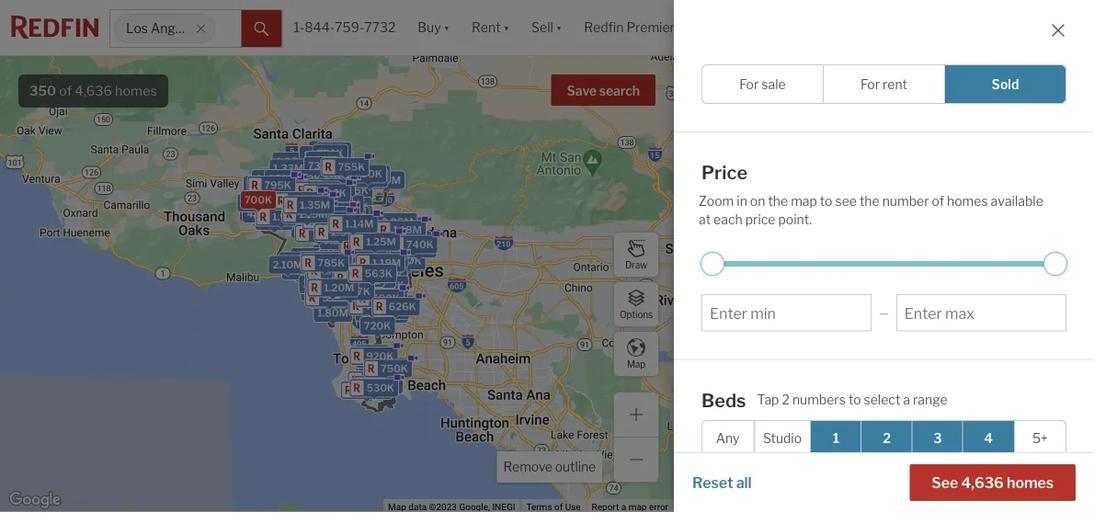 Task type: describe. For each thing, give the bounding box(es) containing it.
0 horizontal spatial 710k
[[318, 178, 343, 190]]

2.64m
[[327, 255, 359, 267]]

zoom
[[699, 193, 734, 209]]

0 horizontal spatial 4,636
[[75, 83, 112, 99]]

3.45m
[[312, 273, 344, 285]]

1 horizontal spatial 660k
[[356, 173, 384, 185]]

0 vertical spatial 1.33m
[[273, 162, 303, 174]]

rent
[[883, 76, 907, 91]]

0 vertical spatial 400k
[[371, 230, 399, 242]]

see 4,636 homes button
[[910, 464, 1076, 501]]

0 horizontal spatial 1.87m
[[250, 206, 280, 218]]

1 1.06m from the top
[[317, 254, 348, 266]]

4,636 inside button
[[961, 473, 1004, 491]]

see
[[835, 193, 857, 209]]

1.13m
[[375, 237, 403, 249]]

homes inside zoom in on the map to see the number of homes available at each price point.
[[947, 193, 988, 209]]

1.73m
[[278, 214, 307, 226]]

sold button
[[701, 150, 775, 187]]

490k
[[308, 181, 336, 193]]

1 vertical spatial 820k
[[377, 361, 404, 373]]

options
[[620, 309, 653, 320]]

0 horizontal spatial 1.30m
[[317, 257, 348, 269]]

for for for rent
[[861, 76, 880, 91]]

1
[[833, 430, 839, 446]]

see
[[932, 473, 958, 491]]

2.26m
[[325, 226, 356, 238]]

zoom in on the map to see the number of homes available at each price point.
[[699, 193, 1043, 226]]

1 vertical spatial 925k
[[364, 285, 392, 297]]

beds
[[701, 388, 746, 411]]

studio
[[763, 430, 802, 446]]

0 horizontal spatial 505k
[[312, 184, 340, 196]]

For sale checkbox
[[701, 64, 824, 103]]

los for angeles,
[[701, 74, 737, 99]]

670k
[[376, 252, 404, 264]]

0 vertical spatial 680k
[[354, 168, 382, 180]]

1 vertical spatial 1.18m
[[303, 258, 332, 270]]

0 vertical spatial 485k
[[378, 304, 405, 316]]

1 horizontal spatial 295k
[[362, 356, 389, 368]]

3 checkbox
[[911, 420, 964, 456]]

1 vertical spatial 515k
[[344, 286, 370, 298]]

1 vertical spatial 525k
[[359, 306, 387, 318]]

1.71m
[[255, 209, 283, 221]]

1 horizontal spatial 510k
[[311, 184, 337, 196]]

1 vertical spatial 2.80m
[[305, 277, 337, 289]]

626k
[[389, 301, 416, 313]]

0 vertical spatial 1.80m
[[377, 233, 408, 245]]

4,636 inside 4,636 homes • sort
[[701, 213, 739, 228]]

0 vertical spatial 1.18m
[[393, 224, 422, 236]]

1 horizontal spatial 1.87m
[[365, 240, 395, 252]]

Any checkbox
[[701, 420, 754, 456]]

780k
[[323, 189, 351, 201]]

418k
[[330, 206, 356, 218]]

remove los angeles image
[[196, 23, 207, 34]]

3.88m
[[333, 248, 366, 260]]

752k
[[294, 173, 321, 185]]

map
[[627, 359, 646, 370]]

0 vertical spatial 900k
[[334, 238, 362, 250]]

los for angeles
[[126, 21, 148, 36]]

5+ checkbox
[[1014, 420, 1066, 456]]

0 vertical spatial 1.90m
[[305, 175, 336, 186]]

930k
[[346, 267, 374, 279]]

5+
[[1032, 430, 1048, 446]]

remove
[[503, 459, 552, 475]]

320k
[[371, 296, 398, 308]]

2.10m
[[273, 259, 303, 271]]

numbers
[[792, 392, 846, 407]]

redfin premier
[[584, 20, 675, 35]]

0 vertical spatial 1.35m
[[300, 199, 330, 211]]

2.78m
[[343, 245, 374, 257]]

830k
[[357, 265, 385, 277]]

459k
[[365, 242, 393, 254]]

1 vertical spatial 465k
[[373, 257, 401, 269]]

map
[[791, 193, 817, 209]]

favorite button image
[[1028, 497, 1052, 512]]

1 vertical spatial 510k
[[283, 203, 309, 215]]

1 horizontal spatial 1.04m
[[329, 262, 360, 274]]

save
[[567, 83, 597, 99]]

select
[[864, 392, 900, 407]]

1 vertical spatial 2.20m
[[318, 263, 350, 275]]

1.09m
[[311, 292, 341, 304]]

0 vertical spatial 1.08m
[[317, 195, 348, 207]]

0 vertical spatial 2.80m
[[324, 260, 356, 272]]

1 vertical spatial 695k
[[374, 258, 402, 270]]

745k down 1.27m
[[405, 243, 433, 255]]

price
[[745, 211, 775, 226]]

0 horizontal spatial 660k
[[323, 178, 351, 190]]

0 vertical spatial 1.60m
[[286, 178, 316, 190]]

1 horizontal spatial 1.30m
[[363, 240, 393, 251]]

920k
[[366, 350, 394, 362]]

to inside zoom in on the map to see the number of homes available at each price point.
[[820, 193, 833, 209]]

1 vertical spatial 1.60m
[[331, 215, 362, 227]]

2 checkbox
[[861, 420, 913, 456]]

1.55m
[[344, 254, 374, 266]]

0 horizontal spatial 1.31m
[[290, 208, 318, 220]]

1 horizontal spatial 1.35m
[[374, 227, 404, 239]]

tap
[[757, 392, 779, 407]]

0 horizontal spatial 820k
[[321, 171, 349, 183]]

725k
[[342, 184, 368, 196]]

0 vertical spatial 840k
[[281, 181, 309, 193]]

1.01m
[[375, 234, 404, 246]]

0 horizontal spatial 950k
[[314, 293, 342, 305]]

745k up 726k
[[317, 172, 345, 184]]

7732
[[364, 20, 396, 35]]

Studio checkbox
[[754, 420, 811, 456]]

1 horizontal spatial 710k
[[355, 272, 381, 284]]

1.27m
[[393, 220, 423, 232]]

1 vertical spatial to
[[849, 392, 861, 407]]

1.85m
[[312, 272, 342, 284]]

1 vertical spatial 1.75m
[[306, 279, 336, 291]]

of inside zoom in on the map to see the number of homes available at each price point.
[[932, 193, 944, 209]]

910k
[[334, 198, 360, 210]]

ca
[[829, 74, 858, 99]]

2.73m
[[302, 220, 333, 232]]

1 vertical spatial 1.80m
[[305, 286, 336, 298]]

0 horizontal spatial 325k
[[364, 295, 391, 307]]

2.13m
[[338, 241, 367, 253]]

0 vertical spatial 1.58m
[[347, 236, 378, 248]]

at
[[699, 211, 711, 226]]

2 vertical spatial 1.37m
[[340, 257, 370, 268]]

0 vertical spatial 325k
[[395, 256, 422, 268]]

2.28m
[[336, 263, 368, 275]]

market insights link
[[674, 98, 811, 120]]

option group containing any
[[701, 420, 1066, 456]]

1 vertical spatial 1.19m
[[372, 257, 401, 269]]

Enter max text field
[[904, 304, 1058, 322]]

856k
[[317, 204, 345, 216]]

1.10m
[[313, 275, 342, 287]]

0 vertical spatial 925k
[[338, 210, 365, 222]]

market
[[701, 100, 752, 118]]

0 vertical spatial 1.04m
[[272, 187, 302, 199]]

google image
[[5, 488, 65, 512]]

2 vertical spatial 515k
[[366, 377, 392, 389]]

1.78m
[[324, 265, 354, 277]]

1 vertical spatial 1.58m
[[320, 270, 351, 282]]

•
[[792, 214, 796, 230]]

1.39m
[[313, 207, 343, 219]]

7.35m
[[324, 234, 355, 246]]

1 horizontal spatial 1.08m
[[377, 248, 407, 260]]

972k
[[268, 173, 295, 185]]

for sale
[[739, 76, 786, 91]]

0 vertical spatial of
[[59, 83, 72, 99]]

2 inside checkbox
[[883, 430, 891, 446]]

save search button
[[551, 74, 656, 106]]

city guide link
[[829, 98, 904, 120]]

0 horizontal spatial 640k
[[308, 154, 336, 166]]

0 vertical spatial 785k
[[323, 165, 350, 177]]

565k
[[358, 353, 386, 365]]

1 vertical spatial 785k
[[318, 257, 345, 269]]

1 horizontal spatial 472k
[[400, 235, 427, 247]]

angeles,
[[741, 74, 825, 99]]

671k
[[347, 233, 373, 245]]

0 vertical spatial 563k
[[403, 242, 431, 254]]

1 vertical spatial 840k
[[271, 201, 299, 212]]

0 horizontal spatial 295k
[[247, 179, 275, 191]]

3.49m
[[369, 249, 401, 261]]

reset all
[[692, 473, 752, 491]]

0 vertical spatial 695k
[[266, 198, 293, 210]]

map button
[[613, 331, 659, 377]]

2 vertical spatial 1.80m
[[318, 307, 348, 319]]

options button
[[613, 281, 659, 327]]

homes inside 4,636 homes • sort
[[742, 213, 783, 228]]

915k
[[283, 201, 309, 213]]

4,636 homes • sort
[[701, 213, 833, 230]]

remove outline
[[503, 459, 596, 475]]

all
[[736, 473, 752, 491]]

1 vertical spatial 505k
[[369, 297, 397, 309]]

angeles
[[151, 21, 200, 36]]

draw button
[[613, 232, 659, 278]]

360k
[[382, 298, 410, 310]]

0 vertical spatial 2.20m
[[269, 202, 300, 214]]

1 horizontal spatial 950k
[[345, 263, 373, 275]]

0 vertical spatial 1.37m
[[269, 202, 299, 214]]

1 horizontal spatial 1.90m
[[364, 241, 395, 253]]

520k
[[382, 299, 410, 311]]

1 horizontal spatial 1.31m
[[324, 279, 352, 291]]

877k
[[356, 240, 383, 252]]

1 vertical spatial 540k
[[371, 379, 399, 391]]

0 vertical spatial 525k
[[351, 288, 378, 300]]

1.43m
[[318, 289, 349, 301]]

1.48m
[[329, 286, 359, 298]]

885k
[[358, 348, 385, 360]]

0 vertical spatial 1.19m
[[368, 241, 396, 253]]

save search
[[567, 83, 640, 99]]

los angeles
[[126, 21, 200, 36]]



Task type: locate. For each thing, give the bounding box(es) containing it.
820k up 726k
[[321, 171, 349, 183]]

1 vertical spatial 400k
[[366, 249, 395, 261]]

0 horizontal spatial 680k
[[322, 180, 350, 192]]

410k
[[310, 154, 336, 166]]

option group
[[701, 64, 1066, 103], [701, 420, 1066, 456]]

563k down 1.27m
[[403, 242, 431, 254]]

925k
[[338, 210, 365, 222], [364, 285, 392, 297]]

0 vertical spatial to
[[820, 193, 833, 209]]

1 vertical spatial 1.35m
[[374, 227, 404, 239]]

in
[[737, 193, 747, 209]]

1.33m up '795k'
[[273, 162, 303, 174]]

for for for sale
[[739, 76, 759, 91]]

1.31m
[[290, 208, 318, 220], [324, 279, 352, 291]]

3.55m
[[306, 216, 338, 228]]

1.08m
[[317, 195, 348, 207], [377, 248, 407, 260]]

595k
[[277, 197, 305, 209]]

1 vertical spatial 1.04m
[[329, 262, 360, 274]]

1 vertical spatial 735k
[[279, 184, 306, 196]]

1.30m
[[363, 240, 393, 251], [317, 257, 348, 269]]

1 vertical spatial 680k
[[322, 180, 350, 192]]

for
[[935, 74, 963, 99]]

2 1.06m from the top
[[317, 286, 348, 298]]

4 inside checkbox
[[984, 430, 993, 446]]

922k
[[305, 197, 332, 209], [305, 197, 332, 209], [288, 205, 315, 217]]

735k up 595k
[[279, 184, 306, 196]]

800k
[[304, 149, 332, 161], [292, 186, 320, 198], [287, 201, 315, 213], [342, 259, 370, 271]]

0 vertical spatial 472k
[[400, 235, 427, 247]]

to left see
[[820, 193, 833, 209]]

0 vertical spatial 710k
[[318, 178, 343, 190]]

sold up zoom
[[713, 160, 740, 176]]

1 horizontal spatial the
[[860, 193, 880, 209]]

of right 350
[[59, 83, 72, 99]]

0 horizontal spatial 510k
[[283, 203, 309, 215]]

draw
[[625, 259, 647, 271]]

For rent checkbox
[[823, 64, 945, 103]]

1 horizontal spatial to
[[849, 392, 861, 407]]

575k
[[270, 185, 297, 197]]

photo of 7036 middlesbury ridge cir, west hills, ca 91307 image
[[701, 270, 1066, 482]]

1.47m
[[352, 379, 382, 391]]

homes left available
[[947, 193, 988, 209]]

820k down the 885k
[[377, 361, 404, 373]]

1.18m up 445k
[[393, 224, 422, 236]]

1 horizontal spatial 680k
[[354, 168, 382, 180]]

2.08m
[[344, 254, 376, 266]]

favorite button checkbox
[[1028, 497, 1052, 512]]

4 for 4 units
[[332, 217, 339, 228]]

308k
[[362, 284, 390, 296]]

1.33m down 790k
[[259, 215, 289, 227]]

3.15m
[[286, 255, 316, 267]]

385k
[[335, 266, 363, 278]]

505k
[[312, 184, 340, 196], [369, 297, 397, 309]]

0 horizontal spatial 563k
[[365, 268, 392, 280]]

0 vertical spatial 735k
[[308, 160, 335, 172]]

1.03m
[[314, 283, 345, 295]]

sold inside button
[[713, 160, 740, 176]]

for left sale
[[739, 76, 759, 91]]

1 horizontal spatial 4
[[984, 430, 993, 446]]

755k
[[338, 161, 365, 173]]

0 vertical spatial 505k
[[312, 184, 340, 196]]

1 horizontal spatial for
[[861, 76, 880, 91]]

a
[[903, 392, 910, 407]]

option group containing for sale
[[701, 64, 1066, 103]]

0 vertical spatial 630k
[[318, 166, 346, 178]]

0 horizontal spatial 695k
[[266, 198, 293, 210]]

0 horizontal spatial of
[[59, 83, 72, 99]]

855k
[[299, 194, 326, 206]]

point.
[[778, 211, 812, 226]]

the right "on"
[[768, 193, 788, 209]]

680k up 725k
[[354, 168, 382, 180]]

1 horizontal spatial 2.20m
[[318, 263, 350, 275]]

350
[[29, 83, 56, 99]]

2 vertical spatial 400k
[[369, 300, 397, 312]]

896k
[[356, 266, 384, 278]]

765k
[[396, 240, 424, 252]]

1 option group from the top
[[701, 64, 1066, 103]]

for left rent
[[861, 76, 880, 91]]

563k
[[403, 242, 431, 254], [365, 268, 392, 280]]

reset
[[692, 473, 733, 491]]

1 for from the left
[[739, 76, 759, 91]]

maximum price slider
[[1044, 251, 1067, 275]]

1.38m
[[392, 224, 423, 236], [318, 278, 348, 289], [322, 289, 353, 301]]

available
[[991, 193, 1043, 209]]

4 for 4
[[984, 430, 993, 446]]

tap 2 numbers to select a range
[[757, 392, 948, 407]]

580k
[[372, 293, 400, 305]]

680k up "338k"
[[322, 180, 350, 192]]

676k
[[354, 284, 381, 296]]

2 the from the left
[[860, 193, 880, 209]]

745k up 725k
[[359, 168, 386, 180]]

baths
[[701, 485, 753, 508]]

Enter min text field
[[710, 304, 864, 322]]

620k
[[320, 145, 348, 157], [338, 179, 365, 191], [356, 274, 384, 286], [370, 287, 398, 299]]

4,636 right 350
[[75, 83, 112, 99]]

4 inside map 'region'
[[332, 217, 339, 228]]

640k
[[308, 154, 336, 166], [356, 289, 384, 301]]

1 the from the left
[[768, 193, 788, 209]]

0 vertical spatial 515k
[[326, 169, 352, 181]]

|
[[818, 100, 822, 118]]

los up market
[[701, 74, 737, 99]]

912k
[[256, 173, 281, 185]]

price
[[701, 161, 748, 183]]

0 vertical spatial 540k
[[383, 228, 412, 240]]

555k
[[316, 182, 344, 194]]

homes up favorite button image
[[1007, 473, 1054, 491]]

0 vertical spatial 4
[[332, 217, 339, 228]]

1 vertical spatial los
[[701, 74, 737, 99]]

homes inside button
[[1007, 473, 1054, 491]]

675k
[[366, 276, 393, 288]]

568k
[[360, 281, 388, 293]]

605k
[[270, 186, 298, 198]]

510k
[[311, 184, 337, 196], [283, 203, 309, 215]]

750k
[[321, 154, 349, 166], [316, 166, 343, 178], [394, 255, 422, 267], [373, 255, 400, 267], [381, 363, 408, 375]]

4
[[332, 217, 339, 228], [984, 430, 993, 446]]

0 vertical spatial 510k
[[311, 184, 337, 196]]

338k
[[322, 194, 349, 206]]

the right see
[[860, 193, 880, 209]]

2.00m
[[286, 265, 318, 277]]

0 vertical spatial 1.30m
[[363, 240, 393, 251]]

1 vertical spatial 710k
[[355, 272, 381, 284]]

280k
[[259, 181, 287, 193]]

insights
[[755, 100, 811, 118]]

325k
[[395, 256, 422, 268], [364, 295, 391, 307]]

759-
[[335, 20, 364, 35]]

sold inside checkbox
[[992, 76, 1019, 91]]

see 4,636 homes
[[932, 473, 1054, 491]]

of right number at the top of page
[[932, 193, 944, 209]]

sold
[[992, 76, 1019, 91], [713, 160, 740, 176]]

710k
[[318, 178, 343, 190], [355, 272, 381, 284]]

outline
[[555, 459, 596, 475]]

0 vertical spatial 1.87m
[[250, 206, 280, 218]]

550k
[[322, 174, 350, 186], [279, 196, 307, 208], [359, 268, 387, 280], [322, 292, 350, 304], [384, 302, 412, 314]]

745k
[[359, 168, 386, 180], [317, 172, 345, 184], [324, 182, 351, 193], [405, 243, 433, 255]]

0 vertical spatial 295k
[[247, 179, 275, 191]]

los left angeles
[[126, 21, 148, 36]]

0 horizontal spatial 472k
[[357, 284, 383, 296]]

minimum price slider
[[701, 251, 724, 275]]

745k up "338k"
[[324, 182, 351, 193]]

0 vertical spatial los
[[126, 21, 148, 36]]

2 for from the left
[[861, 76, 880, 91]]

4,636 down zoom
[[701, 213, 739, 228]]

1.98m
[[322, 213, 353, 225]]

0 vertical spatial 1.06m
[[317, 254, 348, 266]]

1 vertical spatial 1.30m
[[317, 257, 348, 269]]

sold right for
[[992, 76, 1019, 91]]

2 horizontal spatial 4,636
[[961, 473, 1004, 491]]

0 horizontal spatial 1.90m
[[305, 175, 336, 186]]

0 horizontal spatial for
[[739, 76, 759, 91]]

0 vertical spatial 950k
[[345, 263, 373, 275]]

0 horizontal spatial 735k
[[279, 184, 306, 196]]

737k
[[366, 300, 392, 312]]

1 vertical spatial 1.87m
[[365, 240, 395, 252]]

any
[[716, 430, 740, 446]]

1 vertical spatial sold
[[713, 160, 740, 176]]

1 checkbox
[[810, 420, 862, 456]]

0 horizontal spatial 465k
[[311, 176, 339, 188]]

730k
[[358, 293, 385, 305]]

0 vertical spatial 465k
[[311, 176, 339, 188]]

4 checkbox
[[962, 420, 1015, 456]]

1 vertical spatial 485k
[[365, 374, 392, 386]]

0 horizontal spatial the
[[768, 193, 788, 209]]

map region
[[0, 0, 903, 512]]

950k
[[345, 263, 373, 275], [314, 293, 342, 305]]

to left select
[[849, 392, 861, 407]]

0 vertical spatial 820k
[[321, 171, 349, 183]]

2 option group from the top
[[701, 420, 1066, 456]]

to
[[820, 193, 833, 209], [849, 392, 861, 407]]

1 horizontal spatial los
[[701, 74, 737, 99]]

submit search image
[[254, 22, 269, 37]]

735k down 770k
[[308, 160, 335, 172]]

Sold checkbox
[[944, 64, 1066, 103]]

1 vertical spatial 1.33m
[[259, 215, 289, 227]]

627k
[[309, 175, 336, 187]]

redfin
[[584, 20, 624, 35]]

1.20m
[[371, 174, 401, 186], [312, 200, 343, 212], [313, 210, 343, 222], [305, 212, 335, 224], [349, 253, 379, 265], [345, 258, 375, 270], [330, 278, 360, 290], [324, 282, 354, 294]]

los inside los angeles, ca homes for sale market insights | city guide
[[701, 74, 737, 99]]

homes down los angeles at the left top of the page
[[115, 83, 157, 99]]

2.42m
[[363, 229, 395, 241]]

1 horizontal spatial 695k
[[374, 258, 402, 270]]

485k
[[378, 304, 405, 316], [365, 374, 392, 386]]

1 vertical spatial 630k
[[322, 210, 350, 222]]

1 vertical spatial 900k
[[315, 283, 343, 295]]

homes down "on"
[[742, 213, 783, 228]]

1.18m up 1.85m
[[303, 258, 332, 270]]

2.50m
[[321, 213, 353, 224]]

563k up the 568k
[[365, 268, 392, 280]]

1.33m
[[273, 162, 303, 174], [259, 215, 289, 227]]

400k
[[371, 230, 399, 242], [366, 249, 395, 261], [369, 300, 397, 312]]

2.34m
[[331, 226, 363, 238]]

475k
[[307, 199, 335, 211]]

4,636 right see
[[961, 473, 1004, 491]]

1 vertical spatial 1.37m
[[344, 224, 374, 236]]

3.33m
[[295, 223, 327, 235]]

179k
[[350, 280, 375, 292]]

1 horizontal spatial 735k
[[308, 160, 335, 172]]

None search field
[[215, 10, 241, 47]]

1 vertical spatial 4,636
[[701, 213, 739, 228]]

1 horizontal spatial 640k
[[356, 289, 384, 301]]

0 horizontal spatial sold
[[713, 160, 740, 176]]

1 vertical spatial option group
[[701, 420, 1066, 456]]

1 vertical spatial of
[[932, 193, 944, 209]]

2.22m
[[326, 259, 357, 271]]

857k
[[305, 197, 332, 209]]

0 horizontal spatial 1.18m
[[303, 258, 332, 270]]

370k
[[352, 169, 380, 181]]

0 vertical spatial 1.75m
[[335, 246, 365, 258]]

4.55m
[[283, 255, 315, 267]]

1 horizontal spatial 1.18m
[[393, 224, 422, 236]]

0 horizontal spatial to
[[820, 193, 833, 209]]

850k
[[369, 236, 397, 248]]



Task type: vqa. For each thing, say whether or not it's contained in the screenshot.
the leftmost 510K
yes



